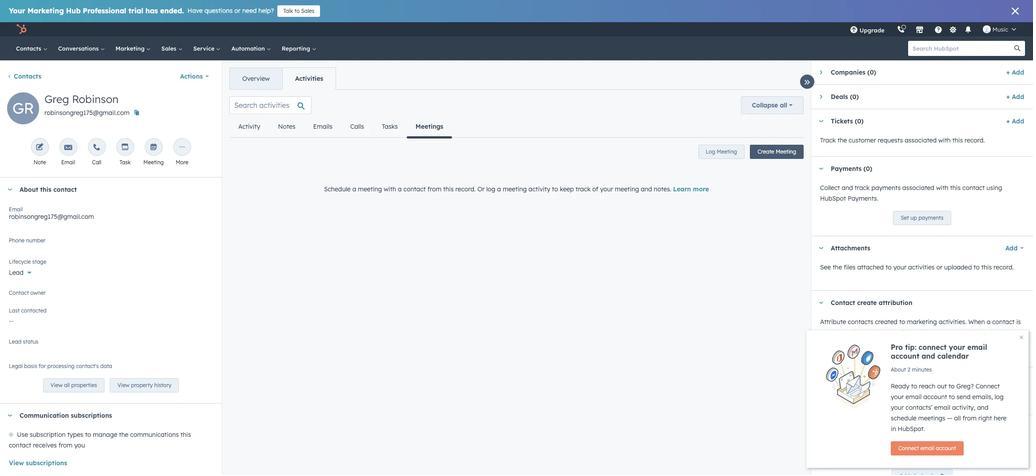 Task type: describe. For each thing, give the bounding box(es) containing it.
and right send
[[974, 395, 985, 403]]

hub
[[66, 6, 81, 15]]

music button
[[978, 22, 1022, 36]]

collapse all button
[[741, 96, 804, 114]]

receives
[[33, 442, 57, 450]]

attached
[[857, 264, 884, 272]]

settings image
[[949, 26, 957, 34]]

your inside build a library of sales resources for your team. these could include call scripts or positioning guides.
[[927, 443, 940, 451]]

tasks
[[382, 123, 398, 131]]

automation
[[231, 45, 267, 52]]

email image
[[64, 144, 72, 152]]

use subscription types to manage the communications this contact receives from you
[[9, 431, 191, 450]]

see
[[820, 264, 831, 272]]

connect email account
[[899, 445, 956, 452]]

legal
[[9, 363, 23, 370]]

0 vertical spatial marketing
[[27, 6, 64, 15]]

caret image for list memberships
[[819, 379, 824, 381]]

add for tickets (0)
[[1012, 117, 1024, 125]]

tip:
[[905, 343, 917, 352]]

has
[[145, 6, 158, 15]]

or inside your marketing hub professional trial has ended. have questions or need help?
[[234, 7, 241, 15]]

with for contact
[[936, 184, 949, 192]]

builder
[[878, 347, 900, 355]]

a inside build a library of sales resources for your team. these could include call scripts or positioning guides.
[[837, 443, 841, 451]]

record
[[894, 395, 912, 403]]

feed containing collapse all
[[222, 89, 811, 202]]

schedule
[[324, 185, 351, 193]]

overview
[[242, 75, 270, 83]]

phone
[[9, 237, 25, 244]]

subscriptions for view subscriptions
[[26, 460, 67, 468]]

0 vertical spatial robinsongreg175@gmail.com
[[44, 109, 130, 117]]

this inside dropdown button
[[40, 186, 51, 194]]

keep
[[560, 185, 574, 193]]

companies (0)
[[831, 68, 876, 76]]

1 vertical spatial contacts
[[14, 72, 41, 80]]

account inside ready to reach out to greg? connect your email account to send emails, log your contacts' email activity, and schedule meetings — all from right here in hubspot.
[[924, 393, 947, 401]]

to left send
[[949, 393, 955, 401]]

last
[[9, 308, 20, 314]]

upgrade image
[[850, 26, 858, 34]]

+ for deals (0)
[[1006, 93, 1010, 101]]

to up the credit
[[899, 318, 905, 326]]

is
[[1017, 318, 1021, 326]]

1 vertical spatial marketing
[[116, 45, 146, 52]]

for for build
[[917, 443, 925, 451]]

caret image for companies
[[820, 70, 822, 75]]

with for record.
[[939, 136, 951, 144]]

created
[[875, 318, 898, 326]]

+ add for deals (0)
[[1006, 93, 1024, 101]]

more image
[[178, 144, 186, 152]]

1 horizontal spatial record.
[[965, 136, 985, 144]]

attachments button
[[811, 237, 996, 261]]

send
[[957, 393, 971, 401]]

meeting for log meeting
[[717, 148, 737, 155]]

library
[[842, 443, 861, 451]]

requests
[[878, 136, 903, 144]]

account inside pro tip: connect your email account and calendar
[[891, 352, 920, 361]]

tickets (0)
[[831, 117, 864, 125]]

0 vertical spatial for
[[39, 363, 46, 370]]

basis
[[24, 363, 37, 370]]

your down attachments dropdown button
[[894, 264, 907, 272]]

view for view property history
[[117, 382, 130, 389]]

minutes
[[912, 367, 932, 373]]

and left 'notes.'
[[641, 185, 652, 193]]

companies (0) button
[[811, 60, 1003, 84]]

set up payments link
[[893, 211, 951, 225]]

hubspot inside attribute contacts created to marketing activities. when a contact is created, hubspot gives credit to all that contact's interactions.
[[846, 329, 872, 337]]

conversations
[[58, 45, 100, 52]]

sales inside button
[[301, 8, 314, 14]]

attribute contacts created to marketing activities. when a contact is created, hubspot gives credit to all that contact's interactions.
[[820, 318, 1021, 337]]

lead for lead status
[[9, 339, 21, 345]]

2 manage link from the top
[[999, 422, 1024, 433]]

email down reporting,
[[935, 404, 951, 412]]

contact inside attribute contacts created to marketing activities. when a contact is created, hubspot gives credit to all that contact's interactions.
[[992, 318, 1015, 326]]

notes button
[[269, 116, 304, 137]]

Search HubSpot search field
[[908, 41, 1017, 56]]

contact for contact create attribution
[[831, 299, 855, 307]]

your inside feed
[[600, 185, 613, 193]]

contact inside about this contact dropdown button
[[53, 186, 77, 194]]

navigation containing overview
[[229, 68, 336, 90]]

email,
[[955, 395, 972, 403]]

task image
[[121, 144, 129, 152]]

meeting image
[[150, 144, 158, 152]]

owner up last contacted
[[19, 293, 37, 301]]

view for view all properties
[[50, 382, 63, 389]]

learn more link
[[673, 185, 709, 193]]

2 meeting from the left
[[503, 185, 527, 193]]

deals (0) button
[[811, 85, 1003, 109]]

email up contacts'
[[906, 393, 922, 401]]

robinson
[[72, 92, 119, 106]]

the for see
[[833, 264, 842, 272]]

account inside button
[[936, 445, 956, 452]]

more
[[176, 159, 188, 166]]

3 meeting from the left
[[615, 185, 639, 193]]

use for lists
[[820, 395, 831, 403]]

and inside pro tip: connect your email account and calendar
[[922, 352, 935, 361]]

0 horizontal spatial sales
[[161, 45, 178, 52]]

search image
[[1015, 45, 1021, 52]]

manage
[[93, 431, 117, 439]]

+ for tickets (0)
[[1006, 117, 1010, 125]]

2 manage from the top
[[999, 424, 1024, 432]]

of inside feed
[[592, 185, 598, 193]]

0 vertical spatial contacts link
[[11, 36, 53, 60]]

out
[[937, 383, 947, 391]]

reporting
[[282, 45, 312, 52]]

(0) for payments (0)
[[864, 165, 873, 173]]

legal basis for processing contact's data
[[9, 363, 112, 370]]

this inside feed
[[443, 185, 454, 193]]

types
[[67, 431, 83, 439]]

to left reach
[[911, 383, 917, 391]]

caret image for communication
[[7, 415, 12, 417]]

questions
[[204, 7, 233, 15]]

status
[[23, 339, 38, 345]]

schedule a meeting with a contact from this record. or log a meeting activity to keep track of your meeting and notes. learn more
[[324, 185, 709, 193]]

about for about this contact
[[20, 186, 38, 194]]

associated for payments
[[903, 184, 935, 192]]

memberships
[[844, 376, 886, 384]]

build a library of sales resources for your team. these could include call scripts or positioning guides.
[[820, 443, 1017, 462]]

using
[[987, 184, 1002, 192]]

list memberships
[[831, 376, 886, 384]]

actions
[[180, 72, 203, 80]]

calendar
[[938, 352, 969, 361]]

call image
[[93, 144, 101, 152]]

reporting link
[[276, 36, 322, 60]]

email robinsongreg175@gmail.com
[[9, 206, 94, 221]]

0 horizontal spatial track
[[576, 185, 591, 193]]

with inside feed
[[384, 185, 396, 193]]

pro
[[891, 343, 903, 352]]

associated for requests
[[905, 136, 937, 144]]

contact inside use subscription types to manage the communications this contact receives from you
[[9, 442, 31, 450]]

call
[[820, 454, 830, 462]]

uploaded
[[944, 264, 972, 272]]

gives
[[874, 329, 889, 337]]

service link
[[188, 36, 226, 60]]

+ add for companies (0)
[[1006, 68, 1024, 76]]

lead status
[[9, 339, 38, 345]]

the inside use subscription types to manage the communications this contact receives from you
[[119, 431, 128, 439]]

activity
[[238, 123, 260, 131]]

0 horizontal spatial record.
[[456, 185, 476, 193]]

Last contacted text field
[[9, 313, 213, 327]]

add for companies (0)
[[1012, 68, 1024, 76]]

(0) for tickets (0)
[[855, 117, 864, 125]]

notes.
[[654, 185, 671, 193]]

track inside collect and track payments associated with this contact using hubspot payments.
[[855, 184, 870, 192]]

attribution
[[879, 299, 913, 307]]

activities
[[908, 264, 935, 272]]

tickets (0) button
[[811, 109, 1003, 133]]

subscription
[[30, 431, 66, 439]]

ready to reach out to greg? connect your email account to send emails, log your contacts' email activity, and schedule meetings — all from right here in hubspot.
[[891, 383, 1007, 433]]

use lists to segment this record for reporting, email, and automation.
[[820, 395, 1023, 403]]

talk
[[283, 8, 293, 14]]

resources
[[887, 443, 915, 451]]

payments (0) button
[[811, 157, 1021, 181]]

caret image for about this contact
[[7, 189, 12, 191]]

1 horizontal spatial payments
[[919, 215, 944, 221]]

1 vertical spatial robinsongreg175@gmail.com
[[9, 213, 94, 221]]

calling icon image
[[897, 26, 905, 34]]

pro tip: connect your email account and calendar
[[891, 343, 987, 361]]

about for about 2 minutes
[[891, 367, 906, 373]]

communication subscriptions
[[20, 412, 112, 420]]

caret image for payments
[[819, 168, 824, 170]]

Phone number text field
[[9, 236, 213, 254]]

contacts
[[848, 318, 873, 326]]

1 manage from the top
[[999, 376, 1024, 384]]

your down ready
[[891, 393, 904, 401]]

close image
[[1012, 8, 1019, 15]]

trial
[[129, 6, 143, 15]]

view property history
[[117, 382, 171, 389]]

log meeting
[[706, 148, 737, 155]]

0 horizontal spatial contact's
[[76, 363, 99, 370]]

lifecycle stage
[[9, 259, 46, 265]]

view for view subscriptions
[[9, 460, 24, 468]]

view property history link
[[110, 379, 179, 393]]

all inside popup button
[[780, 101, 787, 109]]

lead button
[[9, 264, 213, 279]]

connect inside button
[[899, 445, 919, 452]]



Task type: locate. For each thing, give the bounding box(es) containing it.
tasks button
[[373, 116, 407, 137]]

payments right up
[[919, 215, 944, 221]]

1 horizontal spatial marketing
[[116, 45, 146, 52]]

0 horizontal spatial connect
[[899, 445, 919, 452]]

1 horizontal spatial connect
[[976, 383, 1000, 391]]

caret image inside attachments dropdown button
[[819, 247, 824, 250]]

0 vertical spatial sales
[[301, 8, 314, 14]]

0 vertical spatial about
[[20, 186, 38, 194]]

calling icon button
[[894, 24, 909, 35]]

caret image inside about this contact dropdown button
[[7, 189, 12, 191]]

0 vertical spatial hubspot
[[820, 195, 846, 203]]

+ add button for tickets (0)
[[1006, 116, 1024, 127]]

caret image left list
[[819, 379, 824, 381]]

subscriptions for communication subscriptions
[[71, 412, 112, 420]]

2 horizontal spatial or
[[937, 264, 943, 272]]

from inside use subscription types to manage the communications this contact receives from you
[[59, 442, 73, 450]]

use left subscription
[[17, 431, 28, 439]]

0 vertical spatial log
[[486, 185, 495, 193]]

2 lead from the top
[[9, 339, 21, 345]]

log
[[486, 185, 495, 193], [995, 393, 1004, 401]]

payments
[[831, 165, 862, 173]]

notes
[[278, 123, 295, 131]]

contact up last
[[9, 290, 29, 297]]

contact up attribute
[[831, 299, 855, 307]]

log right emails,
[[995, 393, 1004, 401]]

have
[[188, 7, 203, 15]]

contact
[[9, 290, 29, 297], [831, 299, 855, 307]]

contact create attribution button
[[811, 291, 1024, 315]]

greg robinson image
[[983, 25, 991, 33]]

1 lead from the top
[[9, 269, 24, 277]]

all inside attribute contacts created to marketing activities. when a contact is created, hubspot gives credit to all that contact's interactions.
[[917, 329, 924, 337]]

for inside build a library of sales resources for your team. these could include call scripts or positioning guides.
[[917, 443, 925, 451]]

hubspot down contacts
[[846, 329, 872, 337]]

the
[[838, 136, 847, 144], [833, 264, 842, 272], [119, 431, 128, 439]]

to inside use subscription types to manage the communications this contact receives from you
[[85, 431, 91, 439]]

conversations link
[[53, 36, 110, 60]]

this inside collect and track payments associated with this contact using hubspot payments.
[[950, 184, 961, 192]]

manage link up automation.
[[999, 375, 1024, 385]]

0 vertical spatial associated
[[905, 136, 937, 144]]

connect inside ready to reach out to greg? connect your email account to send emails, log your contacts' email activity, and schedule meetings — all from right here in hubspot.
[[976, 383, 1000, 391]]

track up payments.
[[855, 184, 870, 192]]

1 horizontal spatial sales
[[301, 8, 314, 14]]

caret image left deals
[[820, 94, 822, 100]]

0 vertical spatial account
[[891, 352, 920, 361]]

1 horizontal spatial meeting
[[503, 185, 527, 193]]

of left "sales"
[[863, 443, 869, 451]]

for for use
[[914, 395, 922, 403]]

0 vertical spatial manage
[[999, 376, 1024, 384]]

your inside pro tip: connect your email account and calendar
[[949, 343, 965, 352]]

0 vertical spatial navigation
[[229, 68, 336, 90]]

companies
[[831, 68, 866, 76]]

connect up emails,
[[976, 383, 1000, 391]]

create meeting
[[758, 148, 796, 155]]

and down emails,
[[977, 404, 989, 412]]

about this contact
[[20, 186, 77, 194]]

meetings
[[918, 415, 946, 423]]

1 vertical spatial record.
[[456, 185, 476, 193]]

contact create attribution
[[831, 299, 913, 307]]

caret image inside list memberships dropdown button
[[819, 379, 824, 381]]

email
[[61, 159, 75, 166], [9, 206, 23, 213]]

3 + add button from the top
[[1006, 116, 1024, 127]]

use left lists
[[820, 395, 831, 403]]

associated down tickets (0) "dropdown button"
[[905, 136, 937, 144]]

caret image for deals
[[820, 94, 822, 100]]

0 horizontal spatial meeting
[[143, 159, 164, 166]]

navigation
[[229, 68, 336, 90], [229, 116, 452, 138]]

(0) right tickets
[[855, 117, 864, 125]]

1 horizontal spatial view
[[50, 382, 63, 389]]

lead left status
[[9, 339, 21, 345]]

help image
[[934, 26, 942, 34]]

0 horizontal spatial from
[[59, 442, 73, 450]]

caret image inside contact create attribution dropdown button
[[819, 302, 824, 304]]

communications
[[130, 431, 179, 439]]

1 vertical spatial navigation
[[229, 116, 452, 138]]

subscriptions inside button
[[26, 460, 67, 468]]

payments up payments.
[[872, 184, 901, 192]]

to right the talk
[[295, 8, 300, 14]]

2 vertical spatial + add button
[[1006, 116, 1024, 127]]

email for email
[[61, 159, 75, 166]]

2 vertical spatial + add
[[1006, 117, 1024, 125]]

marketing down trial
[[116, 45, 146, 52]]

1 vertical spatial contacts link
[[7, 72, 41, 80]]

meeting right 'log'
[[717, 148, 737, 155]]

payments inside collect and track payments associated with this contact using hubspot payments.
[[872, 184, 901, 192]]

1 vertical spatial account
[[924, 393, 947, 401]]

the right see
[[833, 264, 842, 272]]

(0) right companies
[[868, 68, 876, 76]]

email for email robinsongreg175@gmail.com
[[9, 206, 23, 213]]

meetings
[[416, 123, 443, 131]]

contact's
[[939, 329, 966, 337], [76, 363, 99, 370]]

activities.
[[939, 318, 967, 326]]

1 horizontal spatial of
[[863, 443, 869, 451]]

1 horizontal spatial subscriptions
[[71, 412, 112, 420]]

attribution report builder button
[[820, 345, 912, 357]]

caret image for contact create attribution
[[819, 302, 824, 304]]

3 + from the top
[[1006, 117, 1010, 125]]

of
[[592, 185, 598, 193], [863, 443, 869, 451]]

log right or
[[486, 185, 495, 193]]

manage link up include
[[999, 422, 1024, 433]]

with inside collect and track payments associated with this contact using hubspot payments.
[[936, 184, 949, 192]]

customer
[[849, 136, 876, 144]]

1 vertical spatial about
[[891, 367, 906, 373]]

sales right the talk
[[301, 8, 314, 14]]

connect up guides.
[[899, 445, 919, 452]]

contact's inside attribute contacts created to marketing activities. when a contact is created, hubspot gives credit to all that contact's interactions.
[[939, 329, 966, 337]]

2 vertical spatial +
[[1006, 117, 1010, 125]]

view subscriptions
[[9, 460, 67, 468]]

0 horizontal spatial log
[[486, 185, 495, 193]]

0 vertical spatial manage link
[[999, 375, 1024, 385]]

and inside collect and track payments associated with this contact using hubspot payments.
[[842, 184, 853, 192]]

0 horizontal spatial contact
[[9, 290, 29, 297]]

meeting right 'schedule'
[[358, 185, 382, 193]]

0 horizontal spatial view
[[9, 460, 24, 468]]

+ for companies (0)
[[1006, 68, 1010, 76]]

caret image up see
[[819, 247, 824, 250]]

contact inside feed
[[403, 185, 426, 193]]

files
[[844, 264, 856, 272]]

1 horizontal spatial contact
[[831, 299, 855, 307]]

1 horizontal spatial about
[[891, 367, 906, 373]]

0 horizontal spatial marketing
[[27, 6, 64, 15]]

and up minutes
[[922, 352, 935, 361]]

view subscriptions button
[[9, 459, 67, 469]]

and inside ready to reach out to greg? connect your email account to send emails, log your contacts' email activity, and schedule meetings — all from right here in hubspot.
[[977, 404, 989, 412]]

caret image inside the deals (0) dropdown button
[[820, 94, 822, 100]]

1 horizontal spatial use
[[820, 395, 831, 403]]

use for subscription
[[17, 431, 28, 439]]

for down hubspot.
[[917, 443, 925, 451]]

report
[[856, 347, 876, 355]]

account left these
[[936, 445, 956, 452]]

contact
[[963, 184, 985, 192], [403, 185, 426, 193], [53, 186, 77, 194], [992, 318, 1015, 326], [9, 442, 31, 450]]

account down "out"
[[924, 393, 947, 401]]

of inside build a library of sales resources for your team. these could include call scripts or positioning guides.
[[863, 443, 869, 451]]

contacts link
[[11, 36, 53, 60], [7, 72, 41, 80]]

associated inside collect and track payments associated with this contact using hubspot payments.
[[903, 184, 935, 192]]

about 2 minutes
[[891, 367, 932, 373]]

view all properties
[[50, 382, 97, 389]]

and right 'collect'
[[842, 184, 853, 192]]

here
[[994, 415, 1007, 423]]

1 vertical spatial manage
[[999, 424, 1024, 432]]

0 vertical spatial or
[[234, 7, 241, 15]]

feed
[[222, 89, 811, 202]]

2 + from the top
[[1006, 93, 1010, 101]]

to inside button
[[295, 8, 300, 14]]

2 horizontal spatial from
[[963, 415, 977, 423]]

need
[[242, 7, 257, 15]]

set
[[901, 215, 909, 221]]

0 horizontal spatial payments
[[872, 184, 901, 192]]

no
[[9, 293, 18, 301]]

caret image left communication
[[7, 415, 12, 417]]

caret image inside tickets (0) "dropdown button"
[[819, 120, 824, 122]]

1 vertical spatial hubspot
[[846, 329, 872, 337]]

email inside 'email robinsongreg175@gmail.com'
[[9, 206, 23, 213]]

notifications image
[[964, 26, 972, 34]]

email left team.
[[921, 445, 935, 452]]

menu containing music
[[844, 22, 1023, 36]]

calls
[[350, 123, 364, 131]]

0 vertical spatial lead
[[9, 269, 24, 277]]

track right keep
[[576, 185, 591, 193]]

track
[[855, 184, 870, 192], [576, 185, 591, 193]]

track
[[820, 136, 836, 144]]

1 vertical spatial email
[[9, 206, 23, 213]]

robinsongreg175@gmail.com
[[44, 109, 130, 117], [9, 213, 94, 221]]

email down email icon
[[61, 159, 75, 166]]

from inside ready to reach out to greg? connect your email account to send emails, log your contacts' email activity, and schedule meetings — all from right here in hubspot.
[[963, 415, 977, 423]]

greg
[[44, 92, 69, 106]]

number
[[26, 237, 45, 244]]

add inside popup button
[[1006, 245, 1018, 253]]

log
[[706, 148, 715, 155]]

meeting left 'notes.'
[[615, 185, 639, 193]]

2 + add button from the top
[[1006, 92, 1024, 102]]

properties
[[71, 382, 97, 389]]

to right the credit
[[909, 329, 915, 337]]

these
[[960, 443, 977, 451]]

lead for lead
[[9, 269, 24, 277]]

your down record at bottom
[[891, 404, 904, 412]]

owner up contacted
[[30, 290, 46, 297]]

all inside ready to reach out to greg? connect your email account to send emails, log your contacts' email activity, and schedule meetings — all from right here in hubspot.
[[954, 415, 961, 423]]

contacts
[[16, 45, 43, 52], [14, 72, 41, 80]]

(0) inside "dropdown button"
[[855, 117, 864, 125]]

about left 2
[[891, 367, 906, 373]]

0 vertical spatial use
[[820, 395, 831, 403]]

about this contact button
[[0, 178, 213, 202]]

about inside dropdown button
[[20, 186, 38, 194]]

2 vertical spatial or
[[853, 454, 859, 462]]

add for deals (0)
[[1012, 93, 1024, 101]]

2 horizontal spatial view
[[117, 382, 130, 389]]

caret image for attachments
[[819, 247, 824, 250]]

a inside attribute contacts created to marketing activities. when a contact is created, hubspot gives credit to all that contact's interactions.
[[987, 318, 991, 326]]

all down marketing
[[917, 329, 924, 337]]

manage up automation.
[[999, 376, 1024, 384]]

2 vertical spatial record.
[[994, 264, 1014, 272]]

associated down payments (0) dropdown button
[[903, 184, 935, 192]]

0 horizontal spatial of
[[592, 185, 598, 193]]

contact inside dropdown button
[[831, 299, 855, 307]]

caret image
[[820, 70, 822, 75], [820, 94, 822, 100], [819, 120, 824, 122], [819, 168, 824, 170], [7, 415, 12, 417]]

1 horizontal spatial email
[[61, 159, 75, 166]]

automation.
[[987, 395, 1023, 403]]

data
[[100, 363, 112, 370]]

caret image inside payments (0) dropdown button
[[819, 168, 824, 170]]

0 vertical spatial subscriptions
[[71, 412, 112, 420]]

hubspot image
[[16, 24, 27, 35]]

2 vertical spatial for
[[917, 443, 925, 451]]

use
[[820, 395, 831, 403], [17, 431, 28, 439]]

1 vertical spatial lead
[[9, 339, 21, 345]]

1 vertical spatial + add button
[[1006, 92, 1024, 102]]

caret image left 'about this contact'
[[7, 189, 12, 191]]

+ add button for deals (0)
[[1006, 92, 1024, 102]]

your right keep
[[600, 185, 613, 193]]

lead down lifecycle
[[9, 269, 24, 277]]

1 vertical spatial the
[[833, 264, 842, 272]]

1 + from the top
[[1006, 68, 1010, 76]]

could
[[979, 443, 994, 451]]

subscriptions up manage
[[71, 412, 112, 420]]

from inside feed
[[428, 185, 442, 193]]

communication subscriptions button
[[0, 404, 209, 428]]

0 vertical spatial payments
[[872, 184, 901, 192]]

lead inside popup button
[[9, 269, 24, 277]]

2 horizontal spatial meeting
[[776, 148, 796, 155]]

meeting for create meeting
[[776, 148, 796, 155]]

subscriptions
[[71, 412, 112, 420], [26, 460, 67, 468]]

the right manage
[[119, 431, 128, 439]]

contact inside "contact owner no owner"
[[9, 290, 29, 297]]

list
[[831, 376, 842, 384]]

caret image inside communication subscriptions dropdown button
[[7, 415, 12, 417]]

robinsongreg175@gmail.com down 'about this contact'
[[9, 213, 94, 221]]

manage link
[[999, 375, 1024, 385], [999, 422, 1024, 433]]

3 + add from the top
[[1006, 117, 1024, 125]]

1 vertical spatial subscriptions
[[26, 460, 67, 468]]

processing
[[47, 363, 75, 370]]

to right types
[[85, 431, 91, 439]]

create meeting button
[[750, 145, 804, 159]]

subscriptions down receives
[[26, 460, 67, 468]]

1 manage link from the top
[[999, 375, 1024, 385]]

1 vertical spatial log
[[995, 393, 1004, 401]]

overview link
[[230, 68, 282, 89]]

contact inside collect and track payments associated with this contact using hubspot payments.
[[963, 184, 985, 192]]

0 horizontal spatial subscriptions
[[26, 460, 67, 468]]

your
[[9, 6, 25, 15]]

+ add button for companies (0)
[[1006, 67, 1024, 78]]

marketing left hub
[[27, 6, 64, 15]]

this inside use subscription types to manage the communications this contact receives from you
[[181, 431, 191, 439]]

2 vertical spatial the
[[119, 431, 128, 439]]

use inside use subscription types to manage the communications this contact receives from you
[[17, 431, 28, 439]]

to right "out"
[[949, 383, 955, 391]]

deals (0)
[[831, 93, 859, 101]]

your right connect
[[949, 343, 965, 352]]

0 horizontal spatial or
[[234, 7, 241, 15]]

0 vertical spatial connect
[[976, 383, 1000, 391]]

the right 'track'
[[838, 136, 847, 144]]

note image
[[36, 144, 44, 152]]

meeting
[[358, 185, 382, 193], [503, 185, 527, 193], [615, 185, 639, 193]]

(0) for deals (0)
[[850, 93, 859, 101]]

menu
[[844, 22, 1023, 36]]

payments
[[872, 184, 901, 192], [919, 215, 944, 221]]

1 + add button from the top
[[1006, 67, 1024, 78]]

0 horizontal spatial use
[[17, 431, 28, 439]]

subscriptions inside dropdown button
[[71, 412, 112, 420]]

communication
[[20, 412, 69, 420]]

of right keep
[[592, 185, 598, 193]]

1 vertical spatial contact
[[831, 299, 855, 307]]

all right collapse
[[780, 101, 787, 109]]

caret image up 'collect'
[[819, 168, 824, 170]]

hubspot.
[[898, 425, 925, 433]]

associated
[[905, 136, 937, 144], [903, 184, 935, 192]]

2 horizontal spatial record.
[[994, 264, 1014, 272]]

caret image up 'track'
[[819, 120, 824, 122]]

hubspot down 'collect'
[[820, 195, 846, 203]]

close image
[[1020, 336, 1023, 340]]

2 vertical spatial from
[[59, 442, 73, 450]]

2 vertical spatial account
[[936, 445, 956, 452]]

0 vertical spatial contact
[[9, 290, 29, 297]]

1 horizontal spatial or
[[853, 454, 859, 462]]

0 horizontal spatial about
[[20, 186, 38, 194]]

0 horizontal spatial email
[[9, 206, 23, 213]]

0 vertical spatial + add button
[[1006, 67, 1024, 78]]

1 vertical spatial contact's
[[76, 363, 99, 370]]

build
[[820, 443, 835, 451]]

0 vertical spatial contact's
[[939, 329, 966, 337]]

connect
[[976, 383, 1000, 391], [899, 445, 919, 452]]

1 horizontal spatial meeting
[[717, 148, 737, 155]]

to right uploaded
[[974, 264, 980, 272]]

add
[[1012, 68, 1024, 76], [1012, 93, 1024, 101], [1012, 117, 1024, 125], [1006, 245, 1018, 253]]

email down interactions.
[[968, 343, 987, 352]]

to inside feed
[[552, 185, 558, 193]]

payments (0)
[[831, 165, 873, 173]]

for up contacts'
[[914, 395, 922, 403]]

1 meeting from the left
[[358, 185, 382, 193]]

1 + add from the top
[[1006, 68, 1024, 76]]

0 vertical spatial email
[[61, 159, 75, 166]]

or right activities
[[937, 264, 943, 272]]

notifications button
[[961, 22, 976, 36]]

hubspot inside collect and track payments associated with this contact using hubspot payments.
[[820, 195, 846, 203]]

(0) right payments
[[864, 165, 873, 173]]

robinsongreg175@gmail.com down greg robinson
[[44, 109, 130, 117]]

email inside button
[[921, 445, 935, 452]]

view inside button
[[9, 460, 24, 468]]

connect email account button
[[891, 442, 964, 456]]

(0)
[[868, 68, 876, 76], [850, 93, 859, 101], [855, 117, 864, 125], [864, 165, 873, 173]]

1 vertical spatial associated
[[903, 184, 935, 192]]

contact owner no owner
[[9, 290, 46, 301]]

1 horizontal spatial track
[[855, 184, 870, 192]]

caret image left companies
[[820, 70, 822, 75]]

0 vertical spatial +
[[1006, 68, 1010, 76]]

about down the note
[[20, 186, 38, 194]]

track the customer requests associated with this record.
[[820, 136, 985, 144]]

log inside feed
[[486, 185, 495, 193]]

settings link
[[948, 25, 959, 34]]

0 vertical spatial contacts
[[16, 45, 43, 52]]

all right the —
[[954, 415, 961, 423]]

email up the 'phone'
[[9, 206, 23, 213]]

team.
[[941, 443, 958, 451]]

for right basis
[[39, 363, 46, 370]]

caret image for tickets
[[819, 120, 824, 122]]

contact's left data
[[76, 363, 99, 370]]

or inside build a library of sales resources for your team. these could include call scripts or positioning guides.
[[853, 454, 859, 462]]

meeting left activity
[[503, 185, 527, 193]]

1 vertical spatial + add
[[1006, 93, 1024, 101]]

log inside ready to reach out to greg? connect your email account to send emails, log your contacts' email activity, and schedule meetings — all from right here in hubspot.
[[995, 393, 1004, 401]]

caret image up attribute
[[819, 302, 824, 304]]

marketplaces image
[[916, 26, 924, 34]]

(0) right deals
[[850, 93, 859, 101]]

(0) for companies (0)
[[868, 68, 876, 76]]

account up 2
[[891, 352, 920, 361]]

meeting right create
[[776, 148, 796, 155]]

to right attached
[[886, 264, 892, 272]]

menu item
[[891, 22, 893, 36]]

caret image
[[7, 189, 12, 191], [819, 247, 824, 250], [819, 302, 824, 304], [819, 379, 824, 381]]

reach
[[919, 383, 936, 391]]

the for track
[[838, 136, 847, 144]]

0 vertical spatial + add
[[1006, 68, 1024, 76]]

manage down here at the right bottom of page
[[999, 424, 1024, 432]]

contact for contact owner no owner
[[9, 290, 29, 297]]

scripts
[[832, 454, 851, 462]]

1 vertical spatial or
[[937, 264, 943, 272]]

to left keep
[[552, 185, 558, 193]]

contact's down activities.
[[939, 329, 966, 337]]

to right lists
[[846, 395, 852, 403]]

ended.
[[160, 6, 184, 15]]

or
[[477, 185, 485, 193]]

help?
[[258, 7, 274, 15]]

sales left service
[[161, 45, 178, 52]]

+ add for tickets (0)
[[1006, 117, 1024, 125]]

navigation containing activity
[[229, 116, 452, 138]]

1 vertical spatial for
[[914, 395, 922, 403]]

ready
[[891, 383, 910, 391]]

deals
[[831, 93, 848, 101]]

2 navigation from the top
[[229, 116, 452, 138]]

1 vertical spatial use
[[17, 431, 28, 439]]

1 vertical spatial connect
[[899, 445, 919, 452]]

segment
[[854, 395, 880, 403]]

meeting
[[717, 148, 737, 155], [776, 148, 796, 155], [143, 159, 164, 166]]

1 navigation from the top
[[229, 68, 336, 90]]

email inside pro tip: connect your email account and calendar
[[968, 343, 987, 352]]

meeting down meeting image
[[143, 159, 164, 166]]

attribution
[[820, 347, 854, 355]]

or down "library"
[[853, 454, 859, 462]]

(0) inside dropdown button
[[868, 68, 876, 76]]

caret image inside companies (0) dropdown button
[[820, 70, 822, 75]]

1 horizontal spatial log
[[995, 393, 1004, 401]]

attribution report builder
[[820, 347, 900, 355]]

Search activities search field
[[229, 96, 312, 114]]

1 horizontal spatial contact's
[[939, 329, 966, 337]]

2 horizontal spatial meeting
[[615, 185, 639, 193]]

1 vertical spatial sales
[[161, 45, 178, 52]]

2 + add from the top
[[1006, 93, 1024, 101]]

all left properties
[[64, 382, 70, 389]]

or left the need
[[234, 7, 241, 15]]

your left team.
[[927, 443, 940, 451]]



Task type: vqa. For each thing, say whether or not it's contained in the screenshot.
crawlers
no



